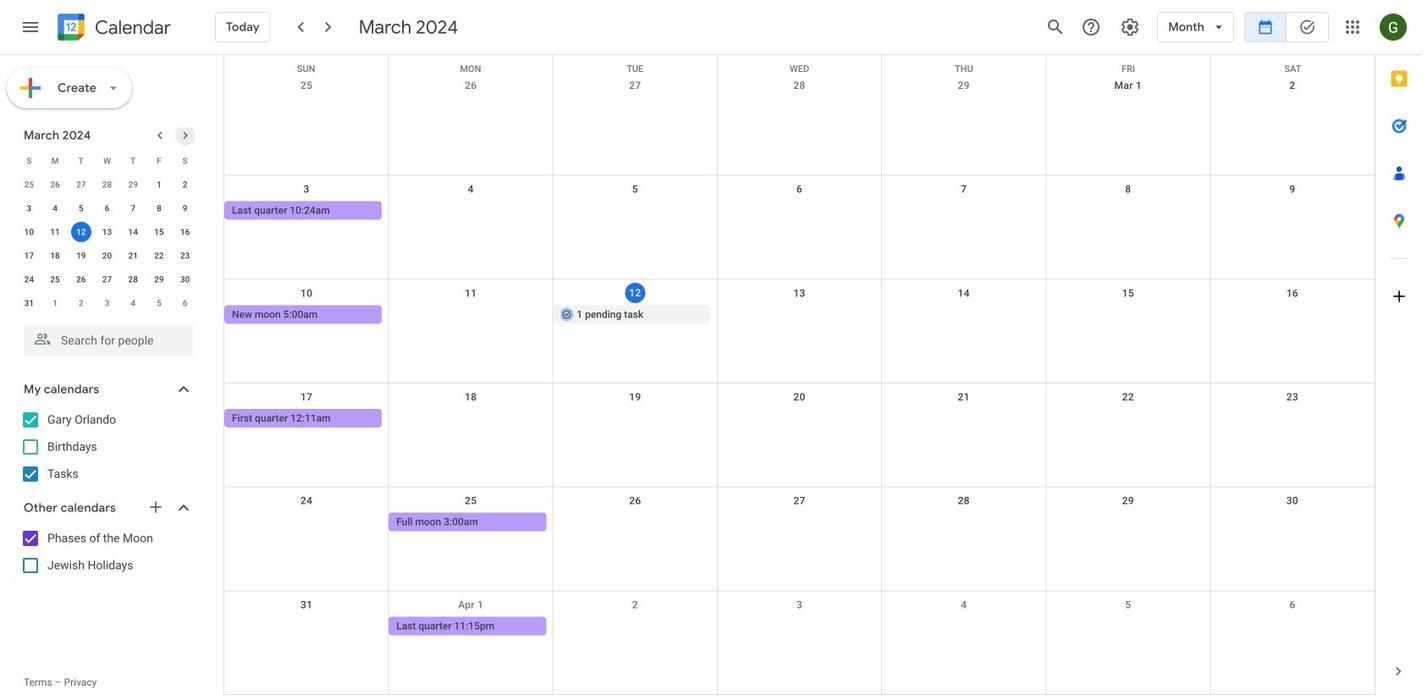 Task type: locate. For each thing, give the bounding box(es) containing it.
10 element
[[19, 222, 39, 242]]

4 element
[[45, 198, 65, 219]]

14 element
[[123, 222, 143, 242]]

main drawer image
[[20, 17, 41, 37]]

18 element
[[45, 246, 65, 266]]

add other calendars image
[[147, 499, 164, 516]]

5 element
[[71, 198, 91, 219]]

None search field
[[0, 318, 210, 356]]

heading
[[91, 17, 171, 38]]

8 element
[[149, 198, 169, 219]]

april 2 element
[[71, 293, 91, 313]]

april 1 element
[[45, 293, 65, 313]]

31 element
[[19, 293, 39, 313]]

row
[[224, 55, 1376, 74], [224, 72, 1376, 176], [16, 149, 198, 173], [16, 173, 198, 197], [224, 176, 1376, 280], [16, 197, 198, 220], [16, 220, 198, 244], [16, 244, 198, 268], [16, 268, 198, 291], [224, 280, 1376, 384], [16, 291, 198, 315], [224, 384, 1376, 488], [224, 488, 1376, 591], [224, 591, 1376, 695]]

my calendars list
[[3, 407, 210, 488]]

settings menu image
[[1121, 17, 1141, 37]]

6 element
[[97, 198, 117, 219]]

17 element
[[19, 246, 39, 266]]

heading inside calendar element
[[91, 17, 171, 38]]

15 element
[[149, 222, 169, 242]]

row group
[[16, 173, 198, 315]]

march 2024 grid
[[16, 149, 198, 315]]

11 element
[[45, 222, 65, 242]]

7 element
[[123, 198, 143, 219]]

24 element
[[19, 269, 39, 290]]

april 5 element
[[149, 293, 169, 313]]

february 27 element
[[71, 174, 91, 195]]

february 26 element
[[45, 174, 65, 195]]

12, today element
[[71, 222, 91, 242]]

28 element
[[123, 269, 143, 290]]

16 element
[[175, 222, 195, 242]]

tab list
[[1376, 55, 1423, 648]]

22 element
[[149, 246, 169, 266]]

grid
[[224, 55, 1376, 695]]

1 element
[[149, 174, 169, 195]]

27 element
[[97, 269, 117, 290]]

cell
[[389, 201, 553, 222], [553, 201, 718, 222], [882, 201, 1047, 222], [1047, 201, 1211, 222], [1211, 201, 1376, 222], [68, 220, 94, 244], [389, 305, 553, 326], [882, 305, 1047, 326], [1047, 305, 1211, 326], [1211, 305, 1376, 326], [389, 409, 553, 429], [553, 409, 718, 429], [882, 409, 1047, 429], [1047, 409, 1211, 429], [1211, 409, 1376, 429], [224, 513, 389, 533], [553, 513, 718, 533], [882, 513, 1047, 533], [1047, 513, 1211, 533], [1211, 513, 1376, 533], [224, 617, 389, 637], [553, 617, 718, 637], [882, 617, 1047, 637], [1047, 617, 1211, 637], [1211, 617, 1376, 637]]

february 28 element
[[97, 174, 117, 195]]

calendar element
[[54, 10, 171, 47]]

Search for people text field
[[34, 325, 183, 356]]

april 6 element
[[175, 293, 195, 313]]

26 element
[[71, 269, 91, 290]]



Task type: vqa. For each thing, say whether or not it's contained in the screenshot.
Add title text field
no



Task type: describe. For each thing, give the bounding box(es) containing it.
february 29 element
[[123, 174, 143, 195]]

23 element
[[175, 246, 195, 266]]

9 element
[[175, 198, 195, 219]]

april 3 element
[[97, 293, 117, 313]]

2 element
[[175, 174, 195, 195]]

other calendars list
[[3, 525, 210, 579]]

april 4 element
[[123, 293, 143, 313]]

19 element
[[71, 246, 91, 266]]

february 25 element
[[19, 174, 39, 195]]

3 element
[[19, 198, 39, 219]]

25 element
[[45, 269, 65, 290]]

13 element
[[97, 222, 117, 242]]

20 element
[[97, 246, 117, 266]]

cell inside march 2024 grid
[[68, 220, 94, 244]]

30 element
[[175, 269, 195, 290]]

21 element
[[123, 246, 143, 266]]

29 element
[[149, 269, 169, 290]]



